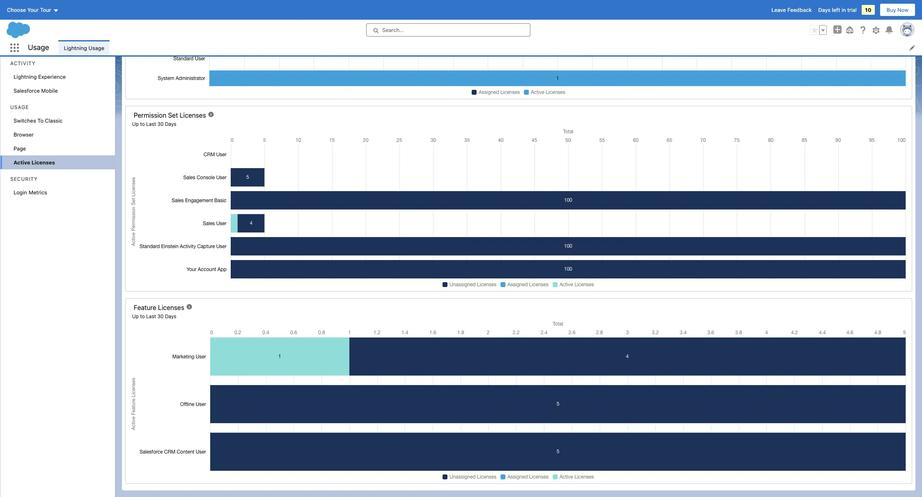 Task type: locate. For each thing, give the bounding box(es) containing it.
days for feature licenses
[[165, 314, 177, 320]]

1 vertical spatial up
[[132, 314, 139, 320]]

1 30 from the top
[[158, 121, 164, 127]]

browser
[[14, 131, 34, 138]]

last for permission
[[146, 121, 156, 127]]

1 to from the top
[[140, 121, 145, 127]]

2 vertical spatial licenses
[[158, 304, 184, 312]]

1 vertical spatial last
[[146, 314, 156, 320]]

usage
[[28, 43, 49, 52], [89, 45, 104, 51], [10, 104, 29, 111]]

1 vertical spatial up to last 30 days
[[132, 314, 177, 320]]

1 up to last 30 days from the top
[[132, 121, 177, 127]]

licenses for active licenses
[[32, 159, 55, 166]]

group
[[810, 25, 827, 35]]

2 up to last 30 days from the top
[[132, 314, 177, 320]]

last
[[146, 121, 156, 127], [146, 314, 156, 320]]

up to last 30 days
[[132, 121, 177, 127], [132, 314, 177, 320]]

lightning experience
[[14, 74, 66, 80]]

switches
[[14, 118, 36, 124]]

days left left at the top of the page
[[819, 7, 831, 13]]

lightning for lightning usage
[[64, 45, 87, 51]]

lightning down "activity"
[[14, 74, 37, 80]]

choose your tour
[[7, 7, 51, 13]]

licenses right feature
[[158, 304, 184, 312]]

1 vertical spatial 30
[[158, 314, 164, 320]]

1 horizontal spatial lightning
[[64, 45, 87, 51]]

lightning up experience
[[64, 45, 87, 51]]

leave feedback link
[[772, 7, 812, 13]]

up down permission on the top
[[132, 121, 139, 127]]

2 30 from the top
[[158, 314, 164, 320]]

30
[[158, 121, 164, 127], [158, 314, 164, 320]]

leave
[[772, 7, 787, 13]]

switches to classic
[[14, 118, 63, 124]]

30 down "feature licenses"
[[158, 314, 164, 320]]

0 vertical spatial up
[[132, 121, 139, 127]]

days
[[819, 7, 831, 13], [165, 121, 177, 127], [165, 314, 177, 320]]

choose
[[7, 7, 26, 13]]

last down feature
[[146, 314, 156, 320]]

up to last 30 days for feature
[[132, 314, 177, 320]]

0 vertical spatial days
[[819, 7, 831, 13]]

days down "feature licenses"
[[165, 314, 177, 320]]

in
[[842, 7, 847, 13]]

0 vertical spatial last
[[146, 121, 156, 127]]

lightning inside list
[[64, 45, 87, 51]]

30 down permission set licenses
[[158, 121, 164, 127]]

set
[[168, 112, 178, 119]]

0 vertical spatial to
[[140, 121, 145, 127]]

your
[[27, 7, 39, 13]]

usage inside list
[[89, 45, 104, 51]]

1 vertical spatial to
[[140, 314, 145, 320]]

up for feature licenses
[[132, 314, 139, 320]]

licenses for feature licenses
[[158, 304, 184, 312]]

0 vertical spatial up to last 30 days
[[132, 121, 177, 127]]

last down permission on the top
[[146, 121, 156, 127]]

2 up from the top
[[132, 314, 139, 320]]

2 last from the top
[[146, 314, 156, 320]]

days down permission set licenses
[[165, 121, 177, 127]]

0 vertical spatial 30
[[158, 121, 164, 127]]

permission set licenses
[[134, 112, 206, 119]]

feature
[[134, 304, 156, 312]]

up down feature
[[132, 314, 139, 320]]

licenses
[[180, 112, 206, 119], [32, 159, 55, 166], [158, 304, 184, 312]]

1 up from the top
[[132, 121, 139, 127]]

licenses right active
[[32, 159, 55, 166]]

leave feedback
[[772, 7, 812, 13]]

search...
[[383, 27, 404, 33]]

2 to from the top
[[140, 314, 145, 320]]

to
[[38, 118, 43, 124]]

now
[[898, 7, 909, 13]]

licenses right set
[[180, 112, 206, 119]]

1 vertical spatial lightning
[[14, 74, 37, 80]]

to for feature
[[140, 314, 145, 320]]

to
[[140, 121, 145, 127], [140, 314, 145, 320]]

1 vertical spatial days
[[165, 121, 177, 127]]

up to last 30 days down "feature licenses"
[[132, 314, 177, 320]]

lightning
[[64, 45, 87, 51], [14, 74, 37, 80]]

up to last 30 days down permission on the top
[[132, 121, 177, 127]]

1 vertical spatial licenses
[[32, 159, 55, 166]]

0 vertical spatial lightning
[[64, 45, 87, 51]]

buy now button
[[880, 3, 916, 16]]

to down feature
[[140, 314, 145, 320]]

10
[[866, 7, 872, 13]]

2 vertical spatial days
[[165, 314, 177, 320]]

days for permission set licenses
[[165, 121, 177, 127]]

up
[[132, 121, 139, 127], [132, 314, 139, 320]]

0 horizontal spatial lightning
[[14, 74, 37, 80]]

1 last from the top
[[146, 121, 156, 127]]

login metrics
[[14, 189, 47, 196]]

left
[[833, 7, 841, 13]]

to down permission on the top
[[140, 121, 145, 127]]

search... button
[[366, 23, 531, 37]]

buy now
[[887, 7, 909, 13]]

experience
[[38, 74, 66, 80]]

permission
[[134, 112, 166, 119]]



Task type: describe. For each thing, give the bounding box(es) containing it.
lightning usage
[[64, 45, 104, 51]]

last for feature
[[146, 314, 156, 320]]

to for permission
[[140, 121, 145, 127]]

choose your tour button
[[7, 3, 59, 16]]

feedback
[[788, 7, 812, 13]]

salesforce
[[14, 88, 40, 94]]

lightning for lightning experience
[[14, 74, 37, 80]]

lightning usage link
[[59, 40, 109, 55]]

activity
[[10, 60, 36, 67]]

metrics
[[29, 189, 47, 196]]

30 for permission
[[158, 121, 164, 127]]

page
[[14, 145, 26, 152]]

mobile
[[41, 88, 58, 94]]

buy
[[887, 7, 897, 13]]

login
[[14, 189, 27, 196]]

feature licenses
[[134, 304, 184, 312]]

trial
[[848, 7, 858, 13]]

security
[[10, 176, 38, 182]]

classic
[[45, 118, 63, 124]]

active licenses
[[14, 159, 55, 166]]

up for permission set licenses
[[132, 121, 139, 127]]

up to last 30 days for permission
[[132, 121, 177, 127]]

days left in trial
[[819, 7, 858, 13]]

active
[[14, 159, 30, 166]]

salesforce mobile
[[14, 88, 58, 94]]

lightning usage list
[[59, 40, 923, 55]]

tour
[[40, 7, 51, 13]]

0 vertical spatial licenses
[[180, 112, 206, 119]]

30 for feature
[[158, 314, 164, 320]]



Task type: vqa. For each thing, say whether or not it's contained in the screenshot.
lightning usage LINK
yes



